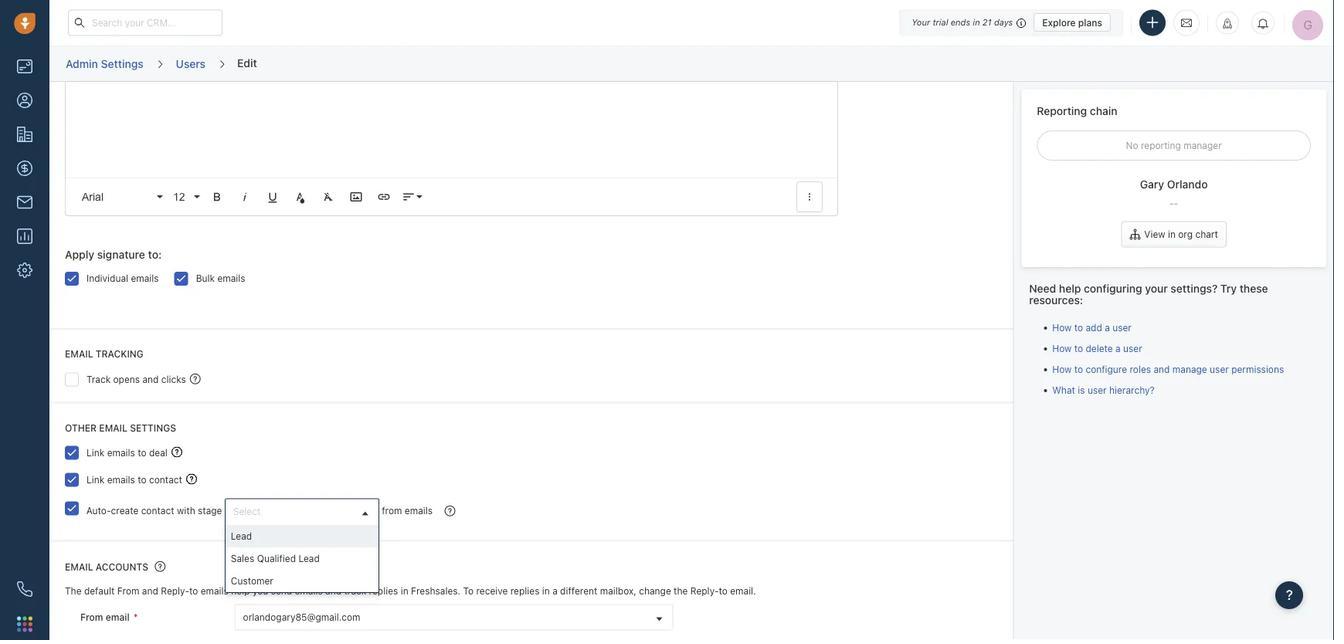 Task type: locate. For each thing, give the bounding box(es) containing it.
with
[[177, 506, 195, 517]]

need
[[1030, 282, 1057, 295]]

email up link emails to deal
[[99, 423, 128, 434]]

replies
[[369, 587, 398, 597], [511, 587, 540, 597]]

1 horizontal spatial reply-
[[691, 587, 719, 597]]

manage
[[1173, 364, 1208, 375]]

question circled image right clicks
[[190, 373, 201, 386]]

2 vertical spatial how
[[1053, 364, 1072, 375]]

contact left with
[[141, 506, 174, 517]]

3 how from the top
[[1053, 364, 1072, 375]]

how to add a user
[[1053, 322, 1132, 333]]

to left deal
[[138, 448, 147, 459]]

a left different
[[553, 587, 558, 597]]

help inside need help configuring your settings? try these resources:
[[1060, 282, 1082, 295]]

list box
[[226, 526, 379, 593]]

question circled image right from emails
[[445, 505, 456, 518]]

1 how from the top
[[1053, 322, 1072, 333]]

question circled image
[[190, 373, 201, 386], [445, 505, 456, 518], [155, 561, 166, 574]]

link for link emails to deal
[[87, 448, 105, 459]]

2 email from the top
[[65, 563, 93, 574]]

emails down other email settings
[[107, 448, 135, 459]]

help right need
[[1060, 282, 1082, 295]]

in left the 21
[[973, 17, 981, 27]]

user
[[1113, 322, 1132, 333], [1124, 343, 1143, 354], [1211, 364, 1230, 375], [1088, 385, 1107, 396]]

customer option
[[226, 570, 379, 593]]

emails
[[131, 274, 159, 285], [218, 274, 246, 285], [107, 448, 135, 459], [107, 475, 135, 486], [405, 506, 433, 517], [201, 587, 229, 597], [295, 587, 323, 597]]

replies right receive
[[511, 587, 540, 597]]

2 horizontal spatial question circled image
[[445, 505, 456, 518]]

explore plans link
[[1034, 13, 1112, 32]]

0 horizontal spatial replies
[[369, 587, 398, 597]]

a right the add
[[1105, 322, 1111, 333]]

emails right the bulk
[[218, 274, 246, 285]]

from down default
[[80, 613, 103, 623]]

question circled image right accounts
[[155, 561, 166, 574]]

email
[[99, 423, 128, 434], [106, 613, 130, 623]]

emails for link emails to deal
[[107, 448, 135, 459]]

view in org chart button
[[1122, 222, 1227, 248]]

1 vertical spatial from
[[80, 613, 103, 623]]

1 replies from the left
[[369, 587, 398, 597]]

add
[[1086, 322, 1103, 333]]

gary
[[1141, 178, 1165, 191]]

and
[[1154, 364, 1171, 375], [143, 374, 159, 385], [142, 587, 158, 597], [325, 587, 342, 597]]

emails down link emails to deal
[[107, 475, 135, 486]]

in left org
[[1169, 229, 1176, 240]]

stage
[[198, 506, 222, 517]]

1 horizontal spatial question circled image
[[190, 373, 201, 386]]

reply- right the
[[691, 587, 719, 597]]

orlando
[[1168, 178, 1209, 191]]

link down other
[[87, 448, 105, 459]]

contact left click to learn how to link emails to contacts icon
[[149, 475, 182, 486]]

orlandogary85@gmail.com link
[[235, 606, 673, 631]]

how for how to add a user
[[1053, 322, 1072, 333]]

0 vertical spatial lead
[[231, 531, 252, 542]]

1 - from the left
[[1170, 198, 1175, 209]]

track opens and clicks
[[87, 374, 186, 385]]

1 vertical spatial lead
[[299, 553, 320, 564]]

delete
[[1086, 343, 1114, 354]]

a
[[1105, 322, 1111, 333], [1116, 343, 1121, 354], [553, 587, 558, 597]]

0 vertical spatial link
[[87, 448, 105, 459]]

apply
[[65, 249, 94, 262]]

auto-create contact with stage
[[86, 506, 222, 517]]

emails for link emails to contact
[[107, 475, 135, 486]]

1 vertical spatial email
[[106, 613, 130, 623]]

auto-
[[86, 506, 111, 517]]

from down accounts
[[117, 587, 139, 597]]

emails for individual emails
[[131, 274, 159, 285]]

1 vertical spatial email
[[65, 563, 93, 574]]

settings?
[[1171, 282, 1218, 295]]

admin settings link
[[65, 52, 144, 76]]

2 vertical spatial question circled image
[[155, 561, 166, 574]]

0 vertical spatial email
[[65, 349, 93, 360]]

reply- right default
[[161, 587, 189, 597]]

lead option
[[226, 526, 379, 548]]

to up 'is'
[[1075, 364, 1084, 375]]

2 how from the top
[[1053, 343, 1072, 354]]

how down resources:
[[1053, 322, 1072, 333]]

trial
[[933, 17, 949, 27]]

how to configure roles and manage user permissions
[[1053, 364, 1285, 375]]

clicks
[[161, 374, 186, 385]]

view in org chart
[[1145, 229, 1219, 240]]

how
[[1053, 322, 1072, 333], [1053, 343, 1072, 354], [1053, 364, 1072, 375]]

email up the
[[65, 563, 93, 574]]

a right delete
[[1116, 343, 1121, 354]]

link emails to contact
[[87, 475, 182, 486]]

and left clicks
[[143, 374, 159, 385]]

help left you
[[231, 587, 250, 597]]

lead down lead option
[[299, 553, 320, 564]]

emails for from emails
[[405, 506, 433, 517]]

to left customer
[[189, 587, 198, 597]]

link for link emails to contact
[[87, 475, 105, 486]]

how up what
[[1053, 364, 1072, 375]]

days
[[995, 17, 1013, 27]]

try
[[1221, 282, 1238, 295]]

0 horizontal spatial help
[[231, 587, 250, 597]]

email up track
[[65, 349, 93, 360]]

emails left customer
[[201, 587, 229, 597]]

1 horizontal spatial a
[[1105, 322, 1111, 333]]

what is user hierarchy?
[[1053, 385, 1155, 396]]

-
[[1170, 198, 1175, 209], [1175, 198, 1179, 209]]

lead
[[231, 531, 252, 542], [299, 553, 320, 564]]

0 vertical spatial a
[[1105, 322, 1111, 333]]

how to delete a user link
[[1053, 343, 1143, 354]]

replies right track
[[369, 587, 398, 597]]

2 replies from the left
[[511, 587, 540, 597]]

the default from and reply-to emails help you send emails and track replies in freshsales. to receive replies in a different mailbox, change the reply-to email.
[[65, 587, 756, 597]]

different
[[560, 587, 598, 597]]

user right the add
[[1113, 322, 1132, 333]]

what
[[1053, 385, 1076, 396]]

1 horizontal spatial replies
[[511, 587, 540, 597]]

how to configure roles and manage user permissions link
[[1053, 364, 1285, 375]]

your
[[912, 17, 931, 27]]

link
[[87, 448, 105, 459], [87, 475, 105, 486]]

to
[[1075, 322, 1084, 333], [1075, 343, 1084, 354], [1075, 364, 1084, 375], [138, 448, 147, 459], [138, 475, 147, 486], [189, 587, 198, 597], [719, 587, 728, 597]]

0 vertical spatial help
[[1060, 282, 1082, 295]]

1 link from the top
[[87, 448, 105, 459]]

0 horizontal spatial reply-
[[161, 587, 189, 597]]

0 vertical spatial email
[[99, 423, 128, 434]]

click to learn how to link conversations to deals image
[[171, 447, 182, 458]]

0 horizontal spatial lead
[[231, 531, 252, 542]]

what's new image
[[1223, 18, 1234, 29]]

2 link from the top
[[87, 475, 105, 486]]

reply-
[[161, 587, 189, 597], [691, 587, 719, 597]]

email tracking
[[65, 349, 144, 360]]

chart
[[1196, 229, 1219, 240]]

user right "manage"
[[1211, 364, 1230, 375]]

0 horizontal spatial question circled image
[[155, 561, 166, 574]]

1 vertical spatial how
[[1053, 343, 1072, 354]]

in
[[973, 17, 981, 27], [1169, 229, 1176, 240], [401, 587, 409, 597], [542, 587, 550, 597]]

link up auto- in the left of the page
[[87, 475, 105, 486]]

email for email tracking
[[65, 349, 93, 360]]

contact
[[149, 475, 182, 486], [141, 506, 174, 517]]

0 vertical spatial from
[[117, 587, 139, 597]]

1 horizontal spatial help
[[1060, 282, 1082, 295]]

a for delete
[[1116, 343, 1121, 354]]

how down how to add a user link at bottom right
[[1053, 343, 1072, 354]]

0 vertical spatial contact
[[149, 475, 182, 486]]

users
[[176, 57, 206, 70]]

0 horizontal spatial from
[[80, 613, 103, 623]]

emails down to: at the top left of page
[[131, 274, 159, 285]]

0 vertical spatial how
[[1053, 322, 1072, 333]]

email for other
[[99, 423, 128, 434]]

email.
[[731, 587, 756, 597]]

email
[[65, 349, 93, 360], [65, 563, 93, 574]]

signature
[[97, 249, 145, 262]]

2 horizontal spatial a
[[1116, 343, 1121, 354]]

1 vertical spatial a
[[1116, 343, 1121, 354]]

other
[[65, 423, 97, 434]]

1 horizontal spatial from
[[117, 587, 139, 597]]

emails right from
[[405, 506, 433, 517]]

individual emails
[[87, 274, 159, 285]]

lead up sales
[[231, 531, 252, 542]]

reporting
[[1142, 140, 1182, 151]]

1 vertical spatial question circled image
[[445, 505, 456, 518]]

chain
[[1091, 104, 1118, 117]]

1 email from the top
[[65, 349, 93, 360]]

0 horizontal spatial a
[[553, 587, 558, 597]]

1 vertical spatial link
[[87, 475, 105, 486]]

orlandogary85@gmail.com
[[243, 613, 361, 624]]

need help configuring your settings? try these resources:
[[1030, 282, 1269, 307]]

email down default
[[106, 613, 130, 623]]

manager
[[1184, 140, 1223, 151]]



Task type: describe. For each thing, give the bounding box(es) containing it.
send email image
[[1182, 16, 1193, 29]]

Search your CRM... text field
[[68, 10, 223, 36]]

emails right send
[[295, 587, 323, 597]]

send
[[271, 587, 292, 597]]

from emails
[[382, 506, 433, 517]]

21
[[983, 17, 992, 27]]

view
[[1145, 229, 1166, 240]]

settings
[[101, 57, 144, 70]]

customer
[[231, 576, 274, 587]]

resources:
[[1030, 294, 1084, 307]]

opens
[[113, 374, 140, 385]]

accounts
[[96, 563, 148, 574]]

1 reply- from the left
[[161, 587, 189, 597]]

and right 'roles'
[[1154, 364, 1171, 375]]

to down link emails to deal
[[138, 475, 147, 486]]

select link
[[226, 500, 379, 525]]

0 vertical spatial question circled image
[[190, 373, 201, 386]]

configure
[[1086, 364, 1128, 375]]

2 vertical spatial a
[[553, 587, 558, 597]]

how to add a user link
[[1053, 322, 1132, 333]]

to left delete
[[1075, 343, 1084, 354]]

1 vertical spatial contact
[[141, 506, 174, 517]]

user up 'roles'
[[1124, 343, 1143, 354]]

change
[[639, 587, 672, 597]]

emails for bulk emails
[[218, 274, 246, 285]]

to
[[463, 587, 474, 597]]

explore plans
[[1043, 17, 1103, 28]]

receive
[[476, 587, 508, 597]]

admin settings
[[66, 57, 144, 70]]

other email settings
[[65, 423, 176, 434]]

user right 'is'
[[1088, 385, 1107, 396]]

2 reply- from the left
[[691, 587, 719, 597]]

phone image
[[17, 582, 32, 597]]

roles
[[1130, 364, 1152, 375]]

how for how to configure roles and manage user permissions
[[1053, 364, 1072, 375]]

default
[[84, 587, 115, 597]]

configuring
[[1085, 282, 1143, 295]]

to left email.
[[719, 587, 728, 597]]

no
[[1127, 140, 1139, 151]]

users link
[[175, 52, 206, 76]]

in left freshsales.
[[401, 587, 409, 597]]

mailbox,
[[600, 587, 637, 597]]

bulk emails
[[196, 274, 246, 285]]

from
[[382, 506, 402, 517]]

track
[[344, 587, 367, 597]]

the
[[65, 587, 82, 597]]

hierarchy?
[[1110, 385, 1155, 396]]

gary orlando --
[[1141, 178, 1209, 209]]

email for from
[[106, 613, 130, 623]]

explore
[[1043, 17, 1076, 28]]

org
[[1179, 229, 1193, 240]]

in inside button
[[1169, 229, 1176, 240]]

ends
[[951, 17, 971, 27]]

these
[[1240, 282, 1269, 295]]

individual
[[87, 274, 128, 285]]

1 horizontal spatial lead
[[299, 553, 320, 564]]

deal
[[149, 448, 168, 459]]

create
[[111, 506, 139, 517]]

link emails to deal
[[87, 448, 168, 459]]

admin
[[66, 57, 98, 70]]

email accounts
[[65, 563, 148, 574]]

how to delete a user
[[1053, 343, 1143, 354]]

how for how to delete a user
[[1053, 343, 1072, 354]]

email for email accounts
[[65, 563, 93, 574]]

reporting
[[1037, 104, 1088, 117]]

a for add
[[1105, 322, 1111, 333]]

is
[[1078, 385, 1086, 396]]

from email
[[80, 613, 130, 623]]

no reporting manager
[[1127, 140, 1223, 151]]

phone element
[[9, 574, 40, 605]]

edit
[[237, 56, 257, 69]]

freshsales.
[[411, 587, 461, 597]]

2 - from the left
[[1175, 198, 1179, 209]]

what is user hierarchy? link
[[1053, 385, 1155, 396]]

1 vertical spatial help
[[231, 587, 250, 597]]

track
[[87, 374, 111, 385]]

freshworks switcher image
[[17, 617, 32, 632]]

sales qualified lead
[[231, 553, 320, 564]]

apply signature to:
[[65, 249, 162, 262]]

permissions
[[1232, 364, 1285, 375]]

in left different
[[542, 587, 550, 597]]

settings
[[130, 423, 176, 434]]

and down accounts
[[142, 587, 158, 597]]

sales
[[231, 553, 255, 564]]

to left the add
[[1075, 322, 1084, 333]]

click to learn how to link emails to contacts image
[[186, 474, 197, 485]]

tracking
[[96, 349, 144, 360]]

list box containing lead
[[226, 526, 379, 593]]

select
[[233, 507, 261, 518]]

plans
[[1079, 17, 1103, 28]]

and left track
[[325, 587, 342, 597]]

the
[[674, 587, 688, 597]]

your trial ends in 21 days
[[912, 17, 1013, 27]]

you
[[253, 587, 268, 597]]

reporting chain
[[1037, 104, 1118, 117]]

bulk
[[196, 274, 215, 285]]

qualified
[[257, 553, 296, 564]]

sales qualified lead option
[[226, 548, 379, 570]]



Task type: vqa. For each thing, say whether or not it's contained in the screenshot.
'tasks'
no



